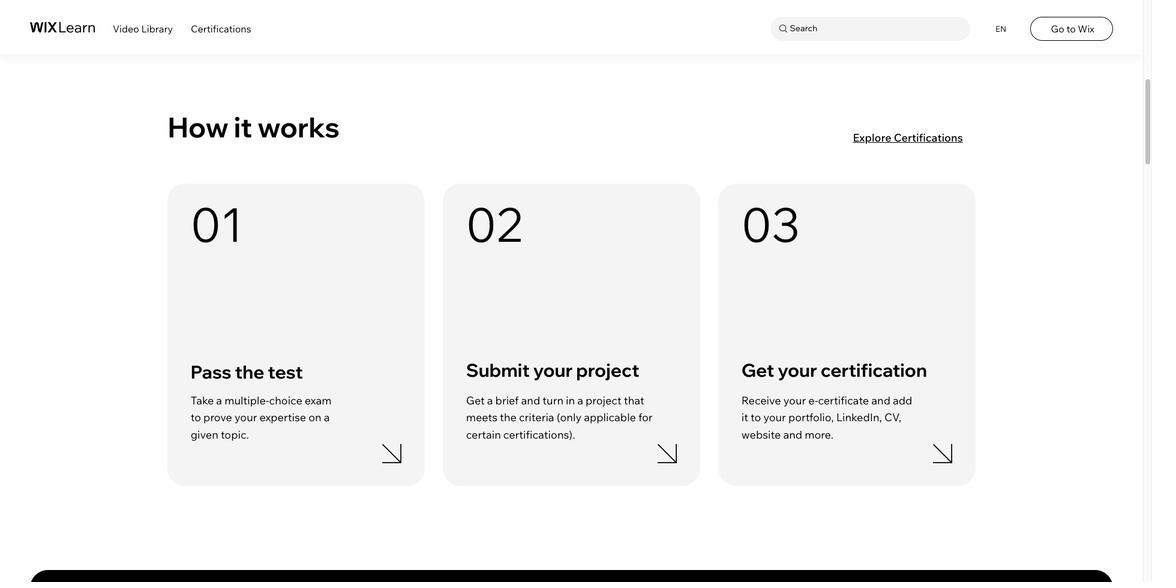 Task type: locate. For each thing, give the bounding box(es) containing it.
certification
[[821, 359, 927, 382]]

choice
[[269, 393, 302, 407]]

and up criteria
[[521, 393, 540, 407]]

prove
[[204, 411, 232, 425]]

certifications).
[[503, 428, 575, 442]]

0 horizontal spatial it
[[234, 110, 252, 145]]

project up the that
[[576, 359, 639, 382]]

2 horizontal spatial to
[[1067, 23, 1076, 35]]

0 horizontal spatial certifications
[[191, 23, 251, 35]]

menu bar
[[0, 0, 1143, 54]]

1 horizontal spatial certifications
[[894, 131, 963, 144]]

certain
[[466, 428, 501, 442]]

get
[[742, 359, 774, 382], [466, 393, 485, 407]]

1 horizontal spatial to
[[751, 411, 761, 425]]

multiple-
[[225, 393, 269, 407]]

0 horizontal spatial and
[[521, 393, 540, 407]]

1 horizontal spatial get
[[742, 359, 774, 382]]

receive your e-certificate and add it to your portfolio, linkedin, cv, website and more.
[[742, 393, 912, 442]]

certifications
[[191, 23, 251, 35], [894, 131, 963, 144]]

project
[[576, 359, 639, 382], [586, 393, 622, 407]]

1 vertical spatial project
[[586, 393, 622, 407]]

your for get
[[778, 359, 817, 382]]

1 horizontal spatial and
[[783, 428, 802, 442]]

your inside take a multiple-choice exam to prove your expertise on a given topic.
[[235, 411, 257, 425]]

0 vertical spatial the
[[235, 360, 264, 383]]

to inside go to wix link
[[1067, 23, 1076, 35]]

the
[[235, 360, 264, 383], [500, 411, 517, 425]]

to
[[1067, 23, 1076, 35], [191, 411, 201, 425], [751, 411, 761, 425]]

to down take
[[191, 411, 201, 425]]

get inside get a brief and turn in a project that meets the criteria (only applicable for certain certifications).
[[466, 393, 485, 407]]

0 horizontal spatial get
[[466, 393, 485, 407]]

your up e-
[[778, 359, 817, 382]]

receive
[[742, 393, 781, 407]]

get up receive
[[742, 359, 774, 382]]

the down brief
[[500, 411, 517, 425]]

1 vertical spatial the
[[500, 411, 517, 425]]

website
[[742, 428, 781, 442]]

turn
[[543, 393, 564, 407]]

submit your project
[[466, 359, 639, 382]]

your
[[533, 359, 573, 382], [778, 359, 817, 382], [784, 393, 806, 407], [235, 411, 257, 425], [764, 411, 786, 425]]

project up "applicable"
[[586, 393, 622, 407]]

your for receive
[[784, 393, 806, 407]]

0 vertical spatial project
[[576, 359, 639, 382]]

and down the portfolio, at the right of the page
[[783, 428, 802, 442]]

and up cv,
[[872, 393, 891, 407]]

pass the test
[[191, 360, 303, 383]]

certifications inside menu bar
[[191, 23, 251, 35]]

it
[[234, 110, 252, 145], [742, 411, 748, 425]]

0 vertical spatial certifications
[[191, 23, 251, 35]]

get your certification
[[742, 359, 927, 382]]

it inside receive your e-certificate and add it to your portfolio, linkedin, cv, website and more.
[[742, 411, 748, 425]]

0 vertical spatial get
[[742, 359, 774, 382]]

your down the 'multiple-' at the bottom
[[235, 411, 257, 425]]

on
[[309, 411, 321, 425]]

1 vertical spatial certifications
[[894, 131, 963, 144]]

get up meets
[[466, 393, 485, 407]]

your up the turn
[[533, 359, 573, 382]]

add
[[893, 393, 912, 407]]

for
[[639, 411, 653, 425]]

it right how
[[234, 110, 252, 145]]

a
[[216, 393, 222, 407], [487, 393, 493, 407], [577, 393, 583, 407], [324, 411, 330, 425]]

0 horizontal spatial to
[[191, 411, 201, 425]]

and
[[521, 393, 540, 407], [872, 393, 891, 407], [783, 428, 802, 442]]

the up the 'multiple-' at the bottom
[[235, 360, 264, 383]]

given
[[191, 428, 218, 442]]

a right on
[[324, 411, 330, 425]]

applicable
[[584, 411, 636, 425]]

portfolio,
[[789, 411, 834, 425]]

1 vertical spatial get
[[466, 393, 485, 407]]

en button
[[988, 17, 1012, 41]]

1 horizontal spatial the
[[500, 411, 517, 425]]

your left e-
[[784, 393, 806, 407]]

in
[[566, 393, 575, 407]]

certificate
[[818, 393, 869, 407]]

01
[[191, 194, 242, 254]]

go
[[1051, 23, 1065, 35]]

your for submit
[[533, 359, 573, 382]]

get for get your certification
[[742, 359, 774, 382]]

it up website
[[742, 411, 748, 425]]

to up website
[[751, 411, 761, 425]]

more.
[[805, 428, 834, 442]]

to right go
[[1067, 23, 1076, 35]]

1 horizontal spatial it
[[742, 411, 748, 425]]

how
[[168, 110, 228, 145]]

1 vertical spatial it
[[742, 411, 748, 425]]

03
[[742, 194, 800, 254]]



Task type: describe. For each thing, give the bounding box(es) containing it.
and inside get a brief and turn in a project that meets the criteria (only applicable for certain certifications).
[[521, 393, 540, 407]]

topic.
[[221, 428, 249, 442]]

0 horizontal spatial the
[[235, 360, 264, 383]]

explore certifications link
[[853, 131, 976, 144]]

explore
[[853, 131, 892, 144]]

wix
[[1078, 23, 1095, 35]]

works
[[258, 110, 340, 145]]

exam
[[305, 393, 332, 407]]

submit
[[466, 359, 530, 382]]

video library
[[113, 23, 173, 35]]

menu bar containing video library
[[0, 0, 1143, 54]]

0 vertical spatial it
[[234, 110, 252, 145]]

meets
[[466, 411, 498, 425]]

2 horizontal spatial and
[[872, 393, 891, 407]]

how it works
[[168, 110, 340, 145]]

go to wix link
[[1030, 17, 1113, 41]]

en
[[996, 24, 1007, 33]]

a right take
[[216, 393, 222, 407]]

linkedin,
[[836, 411, 882, 425]]

library
[[141, 23, 173, 35]]

take a multiple-choice exam to prove your expertise on a given topic.
[[191, 393, 332, 442]]

take
[[191, 393, 214, 407]]

get for get a brief and turn in a project that meets the criteria (only applicable for certain certifications).
[[466, 393, 485, 407]]

explore certifications
[[853, 131, 963, 144]]

video library link
[[113, 23, 173, 35]]

to inside receive your e-certificate and add it to your portfolio, linkedin, cv, website and more.
[[751, 411, 761, 425]]

video
[[113, 23, 139, 35]]

to inside take a multiple-choice exam to prove your expertise on a given topic.
[[191, 411, 201, 425]]

that
[[624, 393, 644, 407]]

test
[[268, 360, 303, 383]]

e-
[[809, 393, 818, 407]]

(only
[[557, 411, 582, 425]]

cv,
[[885, 411, 901, 425]]

Search text field
[[787, 21, 967, 36]]

go to wix
[[1051, 23, 1095, 35]]

certifications link
[[191, 23, 251, 35]]

a left brief
[[487, 393, 493, 407]]

a right in
[[577, 393, 583, 407]]

get a brief and turn in a project that meets the criteria (only applicable for certain certifications).
[[466, 393, 653, 442]]

brief
[[495, 393, 519, 407]]

the inside get a brief and turn in a project that meets the criteria (only applicable for certain certifications).
[[500, 411, 517, 425]]

expertise
[[260, 411, 306, 425]]

your down receive
[[764, 411, 786, 425]]

criteria
[[519, 411, 554, 425]]

project inside get a brief and turn in a project that meets the criteria (only applicable for certain certifications).
[[586, 393, 622, 407]]

02
[[466, 194, 524, 254]]

pass
[[191, 360, 231, 383]]



Task type: vqa. For each thing, say whether or not it's contained in the screenshot.
send request
no



